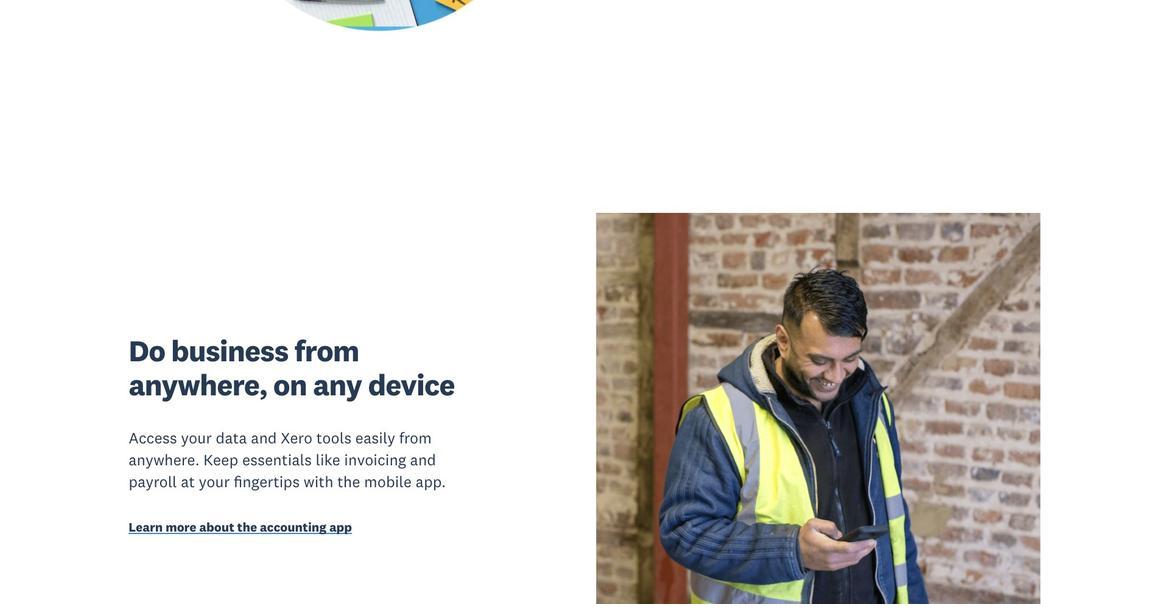Task type: describe. For each thing, give the bounding box(es) containing it.
more
[[166, 520, 196, 536]]

anywhere,
[[129, 367, 267, 404]]

app
[[329, 520, 352, 536]]

access
[[129, 429, 177, 449]]

mobile
[[364, 473, 412, 492]]

learn more about the accounting app link
[[129, 520, 480, 539]]

do
[[129, 332, 165, 370]]

anywhere.
[[129, 451, 200, 470]]

from inside access your data and xero tools easily from anywhere. keep essentials like invoicing and payroll at your fingertips with the mobile app.
[[399, 429, 432, 449]]

any
[[313, 367, 362, 404]]

learn more about the accounting app
[[129, 520, 352, 536]]

1 horizontal spatial and
[[410, 451, 436, 470]]

device
[[368, 367, 455, 404]]

the inside access your data and xero tools easily from anywhere. keep essentials like invoicing and payroll at your fingertips with the mobile app.
[[337, 473, 360, 492]]

like
[[316, 451, 340, 470]]

about
[[199, 520, 234, 536]]

accounting
[[260, 520, 327, 536]]



Task type: vqa. For each thing, say whether or not it's contained in the screenshot.
fingertips
yes



Task type: locate. For each thing, give the bounding box(es) containing it.
1 vertical spatial from
[[399, 429, 432, 449]]

and up app.
[[410, 451, 436, 470]]

fingertips
[[234, 473, 300, 492]]

payroll
[[129, 473, 177, 492]]

0 vertical spatial and
[[251, 429, 277, 449]]

app.
[[416, 473, 446, 492]]

keep
[[203, 451, 238, 470]]

with
[[304, 473, 334, 492]]

0 vertical spatial your
[[181, 429, 212, 449]]

access your data and xero tools easily from anywhere. keep essentials like invoicing and payroll at your fingertips with the mobile app.
[[129, 429, 446, 492]]

the right about
[[237, 520, 257, 536]]

1 vertical spatial and
[[410, 451, 436, 470]]

the down the like
[[337, 473, 360, 492]]

from inside do business from anywhere, on any device
[[295, 332, 359, 370]]

and up essentials
[[251, 429, 277, 449]]

a builder checks the money side of things using the xero accounting app on their phone. image
[[596, 213, 1041, 605]]

and
[[251, 429, 277, 449], [410, 451, 436, 470]]

1 vertical spatial your
[[199, 473, 230, 492]]

invoicing
[[344, 451, 406, 470]]

1 vertical spatial the
[[237, 520, 257, 536]]

1 horizontal spatial the
[[337, 473, 360, 492]]

a business owner checks on cash flow and invoices payment on their laptop. image
[[129, 0, 573, 94]]

learn
[[129, 520, 163, 536]]

on
[[273, 367, 307, 404]]

1 horizontal spatial from
[[399, 429, 432, 449]]

your down keep
[[199, 473, 230, 492]]

0 horizontal spatial from
[[295, 332, 359, 370]]

0 horizontal spatial and
[[251, 429, 277, 449]]

0 horizontal spatial the
[[237, 520, 257, 536]]

0 vertical spatial the
[[337, 473, 360, 492]]

the
[[337, 473, 360, 492], [237, 520, 257, 536]]

xero
[[281, 429, 313, 449]]

easily
[[356, 429, 395, 449]]

business
[[171, 332, 288, 370]]

tools
[[316, 429, 352, 449]]

0 vertical spatial from
[[295, 332, 359, 370]]

your
[[181, 429, 212, 449], [199, 473, 230, 492]]

from
[[295, 332, 359, 370], [399, 429, 432, 449]]

do business from anywhere, on any device
[[129, 332, 455, 404]]

at
[[181, 473, 195, 492]]

data
[[216, 429, 247, 449]]

your up keep
[[181, 429, 212, 449]]

essentials
[[242, 451, 312, 470]]



